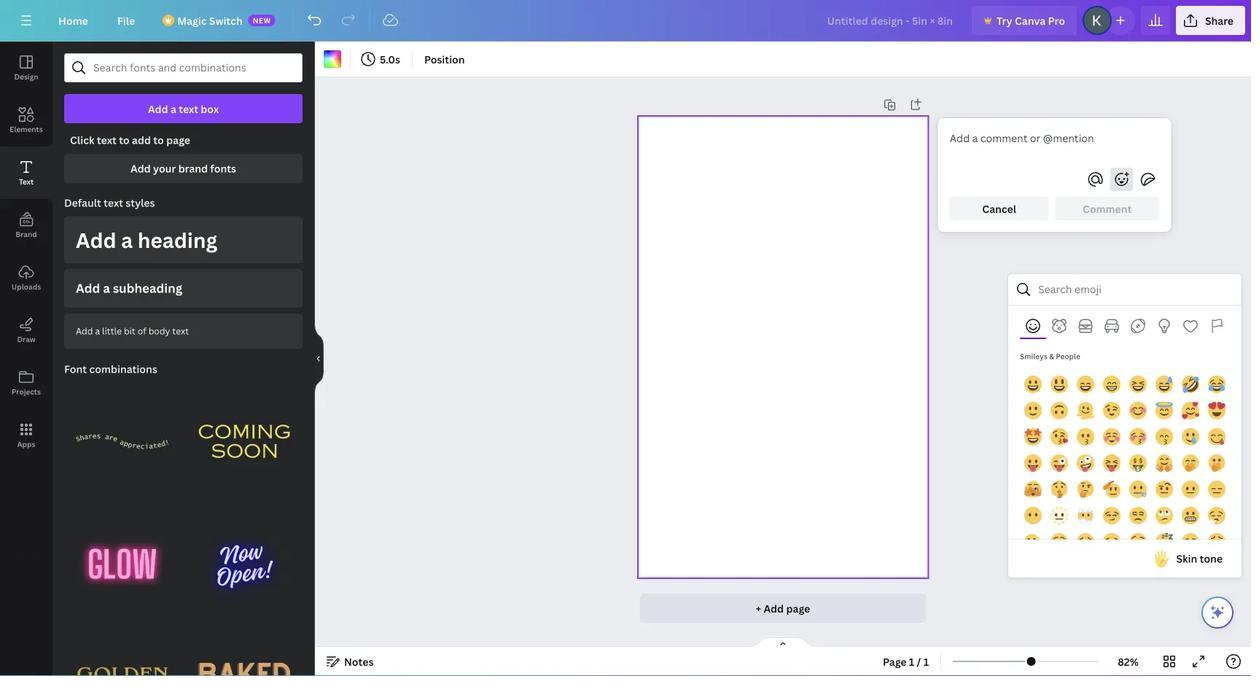 Task type: describe. For each thing, give the bounding box(es) containing it.
notes
[[344, 655, 374, 668]]

text inside button
[[172, 325, 189, 337]]

skin tone
[[1177, 552, 1223, 566]]

elements
[[10, 124, 43, 134]]

face exhaling image
[[1208, 507, 1226, 524]]

comment button
[[1055, 197, 1160, 220]]

font
[[64, 362, 87, 376]]

apps button
[[0, 409, 53, 462]]

grinning squinting face image
[[1130, 376, 1147, 393]]

comment
[[1083, 202, 1132, 216]]

uploads
[[12, 282, 41, 291]]

file button
[[106, 6, 147, 35]]

add for add your brand fonts
[[131, 162, 151, 175]]

smiling face with smiling eyes image
[[1130, 402, 1147, 419]]

add a little bit of body text button
[[64, 313, 303, 348]]

uploads button
[[0, 252, 53, 304]]

1 1 from the left
[[909, 655, 915, 668]]

kissing face with smiling eyes image
[[1156, 428, 1173, 446]]

tone
[[1200, 552, 1223, 566]]

canva
[[1015, 13, 1046, 27]]

Search fonts and combinations search field
[[93, 54, 273, 82]]

try canva pro button
[[972, 6, 1077, 35]]

home
[[58, 13, 88, 27]]

upside-down face image
[[1051, 402, 1068, 419]]

default text styles
[[64, 196, 155, 210]]

box
[[201, 102, 219, 116]]

5.0s button
[[357, 47, 406, 71]]

winking face image
[[1103, 402, 1121, 419]]

your
[[153, 162, 176, 175]]

grinning face with smiling eyes image
[[1077, 376, 1095, 393]]

text
[[19, 176, 34, 186]]

face with thermometer image
[[1208, 533, 1226, 551]]

face with tongue image
[[1025, 454, 1042, 472]]

lying face image
[[1025, 533, 1042, 551]]

5.0s
[[380, 52, 400, 66]]

82% button
[[1105, 650, 1152, 673]]

grinning face with big eyes image
[[1051, 376, 1068, 393]]

show pages image
[[748, 637, 818, 648]]

grinning face with sweat image
[[1156, 376, 1173, 393]]

combinations
[[89, 362, 157, 376]]

people
[[1056, 352, 1081, 361]]

0 vertical spatial page
[[166, 133, 190, 147]]

page
[[883, 655, 907, 668]]

styles
[[126, 196, 155, 210]]

relieved face image
[[1051, 533, 1068, 551]]

dotted line face image
[[1051, 507, 1068, 524]]

text right click
[[97, 133, 117, 147]]

&
[[1050, 352, 1054, 361]]

expressionless face image
[[1208, 481, 1226, 498]]

beaming face with smiling eyes image
[[1103, 376, 1121, 393]]

grimacing face image
[[1182, 507, 1200, 524]]

new
[[253, 15, 271, 25]]

kissing face image
[[1077, 428, 1095, 446]]

zany face image
[[1077, 454, 1095, 472]]

home link
[[47, 6, 100, 35]]

face with hand over mouth image
[[1182, 454, 1200, 472]]

text button
[[0, 147, 53, 199]]

add a text box
[[148, 102, 219, 116]]

cancel button
[[950, 197, 1049, 220]]

Design title text field
[[816, 6, 966, 35]]

2 to from the left
[[153, 133, 164, 147]]

unamused face image
[[1130, 507, 1147, 524]]

face with medical mask image
[[1182, 533, 1200, 551]]

heading
[[138, 226, 218, 254]]

Comment draft. Add a comment or @mention. text field
[[950, 130, 1160, 162]]

apps
[[17, 439, 35, 449]]

smiling face with halo image
[[1156, 402, 1173, 419]]

page 1 / 1
[[883, 655, 929, 668]]

/
[[917, 655, 921, 668]]

money-mouth face image
[[1130, 454, 1147, 472]]

smiling face with open hands image
[[1156, 454, 1173, 472]]

file
[[117, 13, 135, 27]]

rolling on the floor laughing image
[[1182, 376, 1200, 393]]

cancel
[[982, 202, 1016, 216]]

zipper-mouth face image
[[1130, 481, 1147, 498]]

click text to add to page
[[70, 133, 190, 147]]

sleepy face image
[[1103, 533, 1121, 551]]

+
[[756, 601, 761, 615]]

try
[[997, 13, 1013, 27]]

projects button
[[0, 357, 53, 409]]

add your brand fonts
[[131, 162, 236, 175]]

try canva pro
[[997, 13, 1065, 27]]

+ add page
[[756, 601, 810, 615]]



Task type: vqa. For each thing, say whether or not it's contained in the screenshot.
Try Canva Pro button
yes



Task type: locate. For each thing, give the bounding box(es) containing it.
face with peeking eye image
[[1025, 481, 1042, 498]]

add for add a text box
[[148, 102, 168, 116]]

face in clouds image
[[1077, 507, 1095, 524]]

1 left /
[[909, 655, 915, 668]]

saluting face image
[[1103, 481, 1121, 498]]

add a subheading
[[76, 280, 182, 296]]

smirking face image
[[1103, 507, 1121, 524]]

1 horizontal spatial to
[[153, 133, 164, 147]]

skin tone button
[[1146, 544, 1230, 573]]

0 horizontal spatial to
[[119, 133, 130, 147]]

add a heading button
[[64, 217, 303, 263]]

add
[[132, 133, 151, 147]]

face with raised eyebrow image
[[1156, 481, 1173, 498]]

add down default
[[76, 226, 116, 254]]

design
[[14, 71, 38, 81]]

1 horizontal spatial 1
[[924, 655, 929, 668]]

shushing face image
[[1051, 481, 1068, 498]]

Search emoji search field
[[1039, 276, 1232, 303]]

add left 'little'
[[76, 325, 93, 337]]

squinting face with tongue image
[[1103, 454, 1121, 472]]

smiling face with tear image
[[1182, 428, 1200, 446]]

add for add a little bit of body text
[[76, 325, 93, 337]]

1 vertical spatial page
[[787, 601, 810, 615]]

share
[[1205, 13, 1234, 27]]

add for add a heading
[[76, 226, 116, 254]]

canva assistant image
[[1209, 604, 1227, 621]]

star struck image
[[1025, 428, 1042, 446]]

a inside button
[[103, 280, 110, 296]]

thinking face image
[[1077, 481, 1095, 498]]

a down styles at the top left of the page
[[121, 226, 133, 254]]

add inside 'button'
[[76, 226, 116, 254]]

subheading
[[113, 280, 182, 296]]

add a heading
[[76, 226, 218, 254]]

add a subheading button
[[64, 269, 303, 308]]

face with rolling eyes image
[[1156, 507, 1173, 524]]

1 horizontal spatial page
[[787, 601, 810, 615]]

add a text box button
[[64, 94, 303, 123]]

neutral face image
[[1182, 481, 1200, 498]]

a for heading
[[121, 226, 133, 254]]

pensive face image
[[1077, 533, 1095, 551]]

smileys
[[1020, 352, 1048, 361]]

fonts
[[210, 162, 236, 175]]

hide image
[[314, 324, 324, 394]]

share button
[[1176, 6, 1246, 35]]

brand
[[178, 162, 208, 175]]

face with tears of joy image
[[1208, 376, 1226, 393]]

switch
[[209, 13, 243, 27]]

face with open eyes and hand over mouth image
[[1208, 454, 1226, 472]]

1
[[909, 655, 915, 668], [924, 655, 929, 668]]

page up add your brand fonts button
[[166, 133, 190, 147]]

a
[[171, 102, 176, 116], [121, 226, 133, 254], [103, 280, 110, 296], [95, 325, 100, 337]]

magic switch
[[177, 13, 243, 27]]

smiling face with heart-eyes image
[[1208, 402, 1226, 419]]

add left subheading
[[76, 280, 100, 296]]

page up show pages image
[[787, 601, 810, 615]]

to left add
[[119, 133, 130, 147]]

to
[[119, 133, 130, 147], [153, 133, 164, 147]]

a for little
[[95, 325, 100, 337]]

1 right /
[[924, 655, 929, 668]]

add inside button
[[148, 102, 168, 116]]

face blowing a kiss image
[[1051, 428, 1068, 446]]

text
[[179, 102, 198, 116], [97, 133, 117, 147], [104, 196, 123, 210], [172, 325, 189, 337]]

smiling face image
[[1103, 428, 1121, 446]]

82%
[[1118, 655, 1139, 668]]

to right add
[[153, 133, 164, 147]]

smileys & people
[[1020, 352, 1081, 361]]

2 1 from the left
[[924, 655, 929, 668]]

winking face with tongue image
[[1051, 454, 1068, 472]]

of
[[138, 325, 146, 337]]

draw button
[[0, 304, 53, 357]]

side panel tab list
[[0, 42, 53, 462]]

add left your at the top of page
[[131, 162, 151, 175]]

a for text
[[171, 102, 176, 116]]

face savoring food image
[[1208, 428, 1226, 446]]

text inside button
[[179, 102, 198, 116]]

position
[[424, 52, 465, 66]]

elements button
[[0, 94, 53, 147]]

skin
[[1177, 552, 1198, 566]]

add a little bit of body text
[[76, 325, 189, 337]]

add your brand fonts button
[[64, 154, 303, 183]]

magic
[[177, 13, 207, 27]]

melting face image
[[1077, 402, 1095, 419]]

a for subheading
[[103, 280, 110, 296]]

a inside button
[[95, 325, 100, 337]]

draw
[[17, 334, 35, 344]]

click
[[70, 133, 94, 147]]

default
[[64, 196, 101, 210]]

page inside button
[[787, 601, 810, 615]]

smiling face with hearts image
[[1182, 402, 1200, 419]]

a left 'little'
[[95, 325, 100, 337]]

main menu bar
[[0, 0, 1251, 42]]

sleeping face image
[[1156, 533, 1173, 551]]

drooling face image
[[1130, 533, 1147, 551]]

add for add a subheading
[[76, 280, 100, 296]]

position button
[[419, 47, 471, 71]]

kissing face with closed eyes image
[[1130, 428, 1147, 446]]

add right +
[[764, 601, 784, 615]]

page
[[166, 133, 190, 147], [787, 601, 810, 615]]

add up add
[[148, 102, 168, 116]]

a left box
[[171, 102, 176, 116]]

text right body
[[172, 325, 189, 337]]

body
[[149, 325, 170, 337]]

little
[[102, 325, 122, 337]]

font combinations
[[64, 362, 157, 376]]

brand button
[[0, 199, 53, 252]]

pro
[[1048, 13, 1065, 27]]

design button
[[0, 42, 53, 94]]

projects
[[12, 387, 41, 396]]

add inside button
[[76, 325, 93, 337]]

+ add page button
[[640, 594, 926, 623]]

bit
[[124, 325, 136, 337]]

a inside button
[[171, 102, 176, 116]]

#ffffff image
[[324, 50, 341, 68]]

0 horizontal spatial 1
[[909, 655, 915, 668]]

brand
[[16, 229, 37, 239]]

notes button
[[321, 650, 380, 673]]

0 horizontal spatial page
[[166, 133, 190, 147]]

text left styles at the top left of the page
[[104, 196, 123, 210]]

add
[[148, 102, 168, 116], [131, 162, 151, 175], [76, 226, 116, 254], [76, 280, 100, 296], [76, 325, 93, 337], [764, 601, 784, 615]]

1 to from the left
[[119, 133, 130, 147]]

slightly smiling face image
[[1025, 402, 1042, 419]]

text left box
[[179, 102, 198, 116]]

grinning face image
[[1025, 376, 1042, 393]]

a inside 'button'
[[121, 226, 133, 254]]

a left subheading
[[103, 280, 110, 296]]

face without mouth image
[[1025, 507, 1042, 524]]



